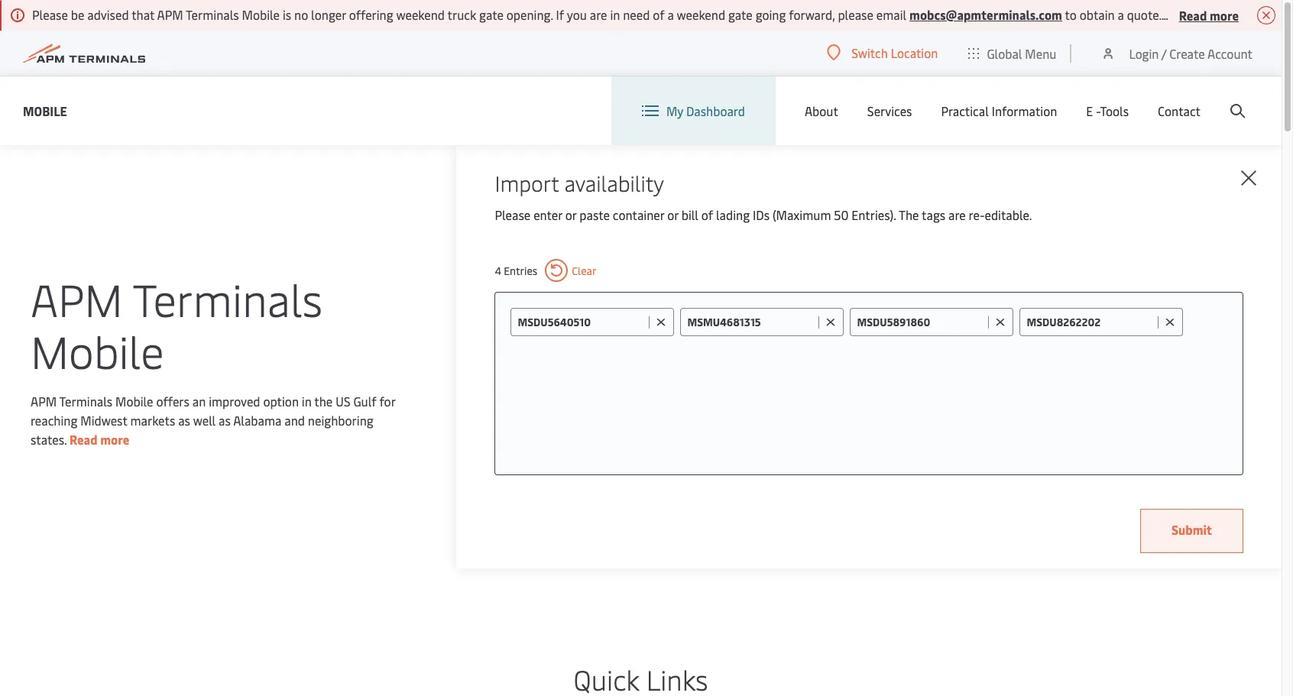 Task type: describe. For each thing, give the bounding box(es) containing it.
0 vertical spatial in
[[610, 6, 620, 23]]

mobile inside apm terminals mobile
[[31, 320, 164, 380]]

availability
[[564, 168, 664, 197]]

email
[[876, 6, 907, 23]]

well
[[193, 412, 216, 428]]

quote. to
[[1127, 6, 1177, 23]]

please be advised that apm terminals mobile is no longer offering weekend truck gate opening. if you are in need of a weekend gate going forward, please email mobcs@apmterminals.com to obtain a quote. to receive future alerts 
[[32, 6, 1293, 23]]

obtain
[[1080, 6, 1115, 23]]

switch location button
[[827, 44, 938, 61]]

you
[[567, 6, 587, 23]]

improved
[[209, 392, 260, 409]]

about
[[805, 102, 838, 119]]

alerts
[[1258, 6, 1291, 23]]

please
[[838, 6, 873, 23]]

login / create account link
[[1101, 31, 1253, 76]]

e -tools button
[[1086, 76, 1129, 145]]

need
[[623, 6, 650, 23]]

3 entered id text field from the left
[[1027, 315, 1154, 329]]

2 or from the left
[[667, 206, 679, 223]]

information
[[992, 102, 1057, 119]]

advised
[[87, 6, 129, 23]]

the
[[899, 206, 919, 223]]

gulf
[[353, 392, 376, 409]]

read more for read more link
[[70, 431, 129, 447]]

import availability
[[495, 168, 664, 197]]

please for please be advised that apm terminals mobile is no longer offering weekend truck gate opening. if you are in need of a weekend gate going forward, please email mobcs@apmterminals.com to obtain a quote. to receive future alerts 
[[32, 6, 68, 23]]

login / create account
[[1129, 45, 1253, 62]]

services
[[867, 102, 912, 119]]

global
[[987, 45, 1022, 62]]

account
[[1208, 45, 1253, 62]]

close alert image
[[1257, 6, 1276, 24]]

read more link
[[70, 431, 129, 447]]

0 horizontal spatial of
[[653, 6, 665, 23]]

apm terminals mobile offers an improved option in the us gulf for reaching midwest markets as well as alabama and neighboring states.
[[31, 392, 395, 447]]

my
[[666, 102, 683, 119]]

to
[[1065, 6, 1077, 23]]

please enter or paste container or bill of lading ids (maximum 50 entries). the tags are re-editable.
[[495, 206, 1032, 223]]

about button
[[805, 76, 838, 145]]

read for read more link
[[70, 431, 98, 447]]

global menu
[[987, 45, 1057, 62]]

tags
[[922, 206, 945, 223]]

forward,
[[789, 6, 835, 23]]

editable.
[[985, 206, 1032, 223]]

my dashboard
[[666, 102, 745, 119]]

states.
[[31, 431, 67, 447]]

2 weekend from the left
[[677, 6, 725, 23]]

read for read more button
[[1179, 6, 1207, 23]]

4 entries
[[495, 263, 537, 278]]

mobile link
[[23, 101, 67, 120]]

tools
[[1100, 102, 1129, 119]]

switch location
[[852, 44, 938, 61]]

is
[[283, 6, 291, 23]]

50
[[834, 206, 849, 223]]

Type or paste your IDs here text field
[[511, 342, 1227, 370]]

apm terminals mobile
[[31, 268, 323, 380]]

mobile secondary image
[[72, 389, 339, 618]]

practical information
[[941, 102, 1057, 119]]

submit
[[1172, 521, 1212, 538]]

menu
[[1025, 45, 1057, 62]]

1 or from the left
[[565, 206, 577, 223]]

create
[[1170, 45, 1205, 62]]

truck
[[448, 6, 476, 23]]

ids
[[753, 206, 770, 223]]

my dashboard button
[[642, 76, 745, 145]]

mobile inside apm terminals mobile offers an improved option in the us gulf for reaching midwest markets as well as alabama and neighboring states.
[[115, 392, 153, 409]]

entries).
[[852, 206, 896, 223]]

if
[[556, 6, 564, 23]]

1 as from the left
[[178, 412, 190, 428]]

Entered ID text field
[[518, 315, 645, 329]]

mobcs@apmterminals.com link
[[910, 6, 1062, 23]]

clear button
[[545, 259, 596, 282]]

terminals for apm terminals mobile
[[133, 268, 323, 328]]

in inside apm terminals mobile offers an improved option in the us gulf for reaching midwest markets as well as alabama and neighboring states.
[[302, 392, 312, 409]]

/
[[1162, 45, 1167, 62]]

submit button
[[1140, 509, 1243, 553]]

read more button
[[1179, 5, 1239, 24]]

be
[[71, 6, 84, 23]]

alabama
[[233, 412, 282, 428]]

1 a from the left
[[668, 6, 674, 23]]

1 entered id text field from the left
[[687, 315, 815, 329]]

4
[[495, 263, 501, 278]]

login
[[1129, 45, 1159, 62]]



Task type: locate. For each thing, give the bounding box(es) containing it.
0 horizontal spatial read
[[70, 431, 98, 447]]

more up account on the top of the page
[[1210, 6, 1239, 23]]

of right bill
[[701, 206, 713, 223]]

2 vertical spatial terminals
[[59, 392, 112, 409]]

0 vertical spatial are
[[590, 6, 607, 23]]

0 horizontal spatial a
[[668, 6, 674, 23]]

read more
[[1179, 6, 1239, 23], [70, 431, 129, 447]]

as
[[178, 412, 190, 428], [219, 412, 231, 428]]

gate right 'truck'
[[479, 6, 504, 23]]

1 vertical spatial please
[[495, 206, 531, 223]]

1 horizontal spatial gate
[[728, 6, 753, 23]]

0 vertical spatial please
[[32, 6, 68, 23]]

1 horizontal spatial entered id text field
[[857, 315, 985, 329]]

lading
[[716, 206, 750, 223]]

terminals inside apm terminals mobile
[[133, 268, 323, 328]]

contact
[[1158, 102, 1201, 119]]

entries
[[504, 263, 537, 278]]

global menu button
[[953, 30, 1072, 76]]

1 vertical spatial of
[[701, 206, 713, 223]]

0 vertical spatial read more
[[1179, 6, 1239, 23]]

contact button
[[1158, 76, 1201, 145]]

2 gate from the left
[[728, 6, 753, 23]]

read more up login / create account
[[1179, 6, 1239, 23]]

receive
[[1180, 6, 1218, 23]]

markets
[[130, 412, 175, 428]]

of right need at top
[[653, 6, 665, 23]]

terminals inside apm terminals mobile offers an improved option in the us gulf for reaching midwest markets as well as alabama and neighboring states.
[[59, 392, 112, 409]]

read up login / create account
[[1179, 6, 1207, 23]]

1 horizontal spatial weekend
[[677, 6, 725, 23]]

2 horizontal spatial entered id text field
[[1027, 315, 1154, 329]]

0 vertical spatial apm
[[157, 6, 183, 23]]

reaching
[[31, 412, 77, 428]]

offers
[[156, 392, 189, 409]]

0 horizontal spatial are
[[590, 6, 607, 23]]

1 horizontal spatial read
[[1179, 6, 1207, 23]]

read more down midwest
[[70, 431, 129, 447]]

location
[[891, 44, 938, 61]]

please down import
[[495, 206, 531, 223]]

0 vertical spatial more
[[1210, 6, 1239, 23]]

0 horizontal spatial entered id text field
[[687, 315, 815, 329]]

are left re-
[[948, 206, 966, 223]]

-
[[1096, 102, 1100, 119]]

1 horizontal spatial as
[[219, 412, 231, 428]]

read down midwest
[[70, 431, 98, 447]]

2 as from the left
[[219, 412, 231, 428]]

1 vertical spatial apm
[[31, 268, 123, 328]]

dashboard
[[686, 102, 745, 119]]

1 horizontal spatial or
[[667, 206, 679, 223]]

1 vertical spatial are
[[948, 206, 966, 223]]

0 horizontal spatial gate
[[479, 6, 504, 23]]

0 horizontal spatial or
[[565, 206, 577, 223]]

paste
[[580, 206, 610, 223]]

e
[[1086, 102, 1093, 119]]

1 horizontal spatial read more
[[1179, 6, 1239, 23]]

offering
[[349, 6, 393, 23]]

container
[[613, 206, 664, 223]]

in left 'the'
[[302, 392, 312, 409]]

1 vertical spatial read
[[70, 431, 98, 447]]

0 horizontal spatial read more
[[70, 431, 129, 447]]

terminals for apm terminals mobile offers an improved option in the us gulf for reaching midwest markets as well as alabama and neighboring states.
[[59, 392, 112, 409]]

option
[[263, 392, 299, 409]]

1 weekend from the left
[[396, 6, 445, 23]]

re-
[[969, 206, 985, 223]]

1 gate from the left
[[479, 6, 504, 23]]

a
[[668, 6, 674, 23], [1118, 6, 1124, 23]]

practical information button
[[941, 76, 1057, 145]]

the
[[314, 392, 333, 409]]

mobcs@apmterminals.com
[[910, 6, 1062, 23]]

services button
[[867, 76, 912, 145]]

1 horizontal spatial of
[[701, 206, 713, 223]]

more inside button
[[1210, 6, 1239, 23]]

read more for read more button
[[1179, 6, 1239, 23]]

more
[[1210, 6, 1239, 23], [100, 431, 129, 447]]

longer
[[311, 6, 346, 23]]

1 horizontal spatial are
[[948, 206, 966, 223]]

1 vertical spatial in
[[302, 392, 312, 409]]

Entered ID text field
[[687, 315, 815, 329], [857, 315, 985, 329], [1027, 315, 1154, 329]]

a right obtain
[[1118, 6, 1124, 23]]

mobile
[[242, 6, 280, 23], [23, 102, 67, 119], [31, 320, 164, 380], [115, 392, 153, 409]]

enter
[[534, 206, 562, 223]]

practical
[[941, 102, 989, 119]]

1 horizontal spatial more
[[1210, 6, 1239, 23]]

or
[[565, 206, 577, 223], [667, 206, 679, 223]]

2 entered id text field from the left
[[857, 315, 985, 329]]

please
[[32, 6, 68, 23], [495, 206, 531, 223]]

import
[[495, 168, 559, 197]]

1 horizontal spatial in
[[610, 6, 620, 23]]

1 horizontal spatial a
[[1118, 6, 1124, 23]]

that
[[132, 6, 154, 23]]

or right enter
[[565, 206, 577, 223]]

weekend right need at top
[[677, 6, 725, 23]]

0 horizontal spatial weekend
[[396, 6, 445, 23]]

gate
[[479, 6, 504, 23], [728, 6, 753, 23]]

please left the be
[[32, 6, 68, 23]]

apm for apm terminals mobile offers an improved option in the us gulf for reaching midwest markets as well as alabama and neighboring states.
[[31, 392, 57, 409]]

midwest
[[80, 412, 127, 428]]

for
[[379, 392, 395, 409]]

of
[[653, 6, 665, 23], [701, 206, 713, 223]]

neighboring
[[308, 412, 374, 428]]

bill
[[682, 206, 698, 223]]

2 a from the left
[[1118, 6, 1124, 23]]

0 horizontal spatial more
[[100, 431, 129, 447]]

clear
[[572, 263, 596, 278]]

0 vertical spatial terminals
[[186, 6, 239, 23]]

0 horizontal spatial in
[[302, 392, 312, 409]]

apm for apm terminals mobile
[[31, 268, 123, 328]]

an
[[192, 392, 206, 409]]

please for please enter or paste container or bill of lading ids (maximum 50 entries). the tags are re-editable.
[[495, 206, 531, 223]]

1 horizontal spatial please
[[495, 206, 531, 223]]

in left need at top
[[610, 6, 620, 23]]

gate left 'going'
[[728, 6, 753, 23]]

1 vertical spatial read more
[[70, 431, 129, 447]]

weekend left 'truck'
[[396, 6, 445, 23]]

are
[[590, 6, 607, 23], [948, 206, 966, 223]]

as right 'well'
[[219, 412, 231, 428]]

0 horizontal spatial please
[[32, 6, 68, 23]]

opening.
[[507, 6, 553, 23]]

us
[[336, 392, 350, 409]]

future
[[1221, 6, 1256, 23]]

terminals
[[186, 6, 239, 23], [133, 268, 323, 328], [59, 392, 112, 409]]

apm inside apm terminals mobile offers an improved option in the us gulf for reaching midwest markets as well as alabama and neighboring states.
[[31, 392, 57, 409]]

(maximum
[[773, 206, 831, 223]]

in
[[610, 6, 620, 23], [302, 392, 312, 409]]

switch
[[852, 44, 888, 61]]

are right you
[[590, 6, 607, 23]]

0 vertical spatial read
[[1179, 6, 1207, 23]]

read inside read more button
[[1179, 6, 1207, 23]]

more for read more button
[[1210, 6, 1239, 23]]

1 vertical spatial terminals
[[133, 268, 323, 328]]

1 vertical spatial more
[[100, 431, 129, 447]]

0 vertical spatial of
[[653, 6, 665, 23]]

a right need at top
[[668, 6, 674, 23]]

no
[[294, 6, 308, 23]]

going
[[756, 6, 786, 23]]

apm inside apm terminals mobile
[[31, 268, 123, 328]]

or left bill
[[667, 206, 679, 223]]

2 vertical spatial apm
[[31, 392, 57, 409]]

weekend
[[396, 6, 445, 23], [677, 6, 725, 23]]

more down midwest
[[100, 431, 129, 447]]

as left 'well'
[[178, 412, 190, 428]]

and
[[284, 412, 305, 428]]

more for read more link
[[100, 431, 129, 447]]

e -tools
[[1086, 102, 1129, 119]]

0 horizontal spatial as
[[178, 412, 190, 428]]



Task type: vqa. For each thing, say whether or not it's contained in the screenshot.
GLOBAL MENU button
yes



